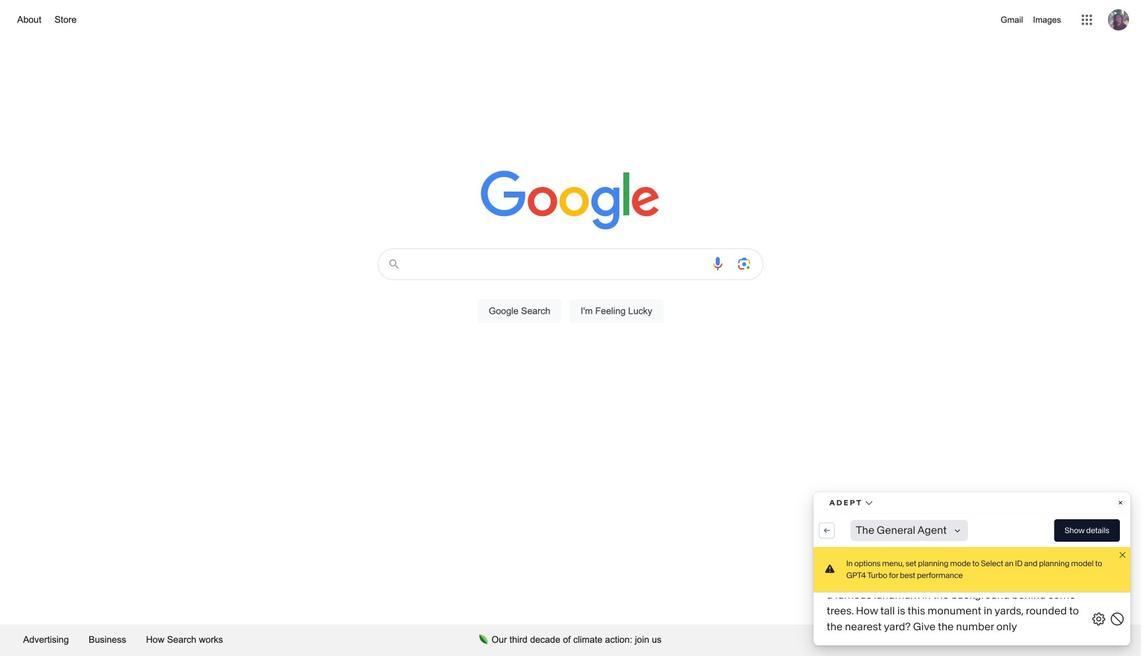 Task type: describe. For each thing, give the bounding box(es) containing it.
google image
[[481, 170, 661, 231]]



Task type: vqa. For each thing, say whether or not it's contained in the screenshot.
Search by image
yes



Task type: locate. For each thing, give the bounding box(es) containing it.
search by voice image
[[710, 256, 726, 272]]

None search field
[[13, 245, 1129, 338]]

search by image image
[[737, 256, 753, 272]]



